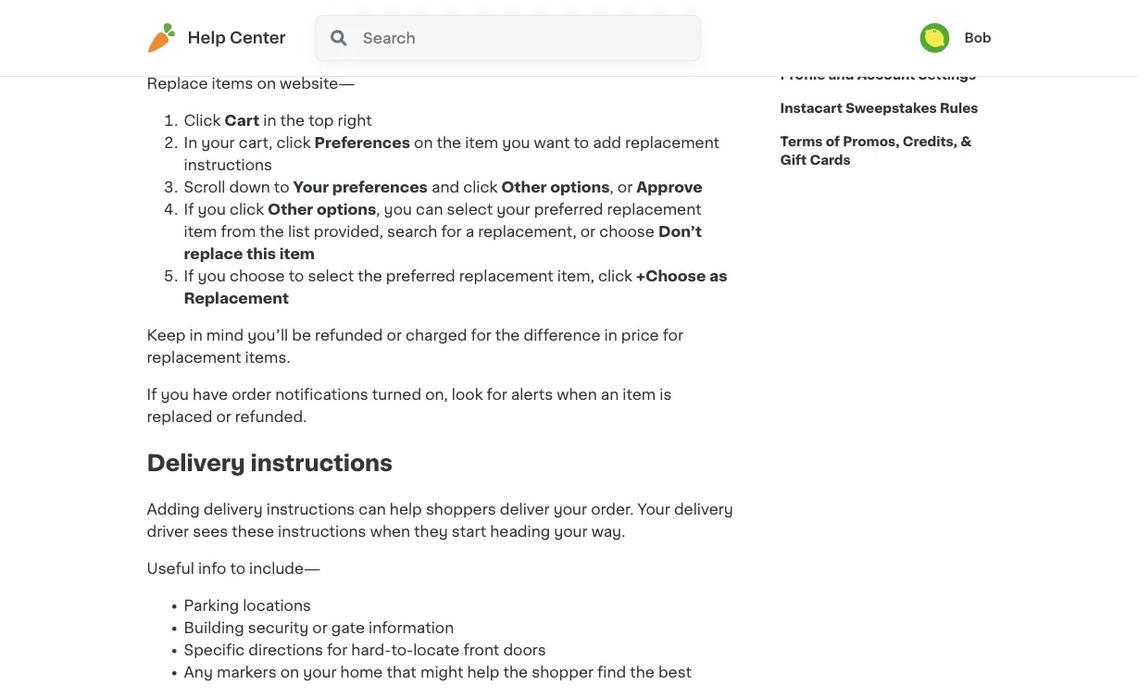 Task type: locate. For each thing, give the bounding box(es) containing it.
delivery
[[204, 502, 263, 517], [674, 502, 733, 517]]

useful info to include—
[[147, 562, 321, 576]]

replacement down approve
[[607, 202, 701, 217]]

, left don't
[[559, 17, 563, 32]]

on down directions
[[280, 665, 299, 680]]

instacart sweepstakes rules link
[[780, 92, 978, 125]]

for right "look"
[[487, 388, 507, 402]]

item inside if you have order notifications turned on, look for alerts when an item is replaced or refunded.
[[623, 388, 656, 402]]

the down the doors on the left bottom of the page
[[503, 665, 528, 680]]

0 vertical spatial replace
[[632, 17, 696, 32]]

click down the click cart in the top right
[[276, 136, 311, 151]]

instructions down delivery instructions
[[266, 502, 355, 517]]

sees
[[193, 525, 228, 539]]

add
[[593, 136, 621, 151]]

choose left don't
[[599, 225, 655, 240]]

can inside adding delivery instructions can help shoppers deliver your order. your delivery driver sees these instructions when they start heading your way.
[[359, 502, 386, 517]]

0 vertical spatial can
[[416, 202, 443, 217]]

when inside adding delivery instructions can help shoppers deliver your order. your delivery driver sees these instructions when they start heading your way.
[[370, 525, 410, 539]]

specific right pick
[[386, 17, 451, 32]]

1 horizontal spatial replacement
[[454, 17, 559, 32]]

rules
[[940, 102, 978, 115]]

you down scroll
[[198, 202, 226, 217]]

1 vertical spatial if
[[184, 269, 194, 284]]

the inside the keep in mind you'll be refunded or charged for the difference in price for replacement items
[[495, 328, 520, 343]]

or inside if you have order notifications turned on, look for alerts when an item is replaced or refunded.
[[216, 410, 231, 425]]

1 vertical spatial and
[[431, 180, 459, 195]]

you inside on the item you want to add replacement instructions
[[502, 136, 530, 151]]

, you can select your preferred replacement item from the list provided,
[[184, 202, 701, 240]]

don't
[[586, 17, 629, 32]]

1 vertical spatial replacement
[[184, 291, 289, 306]]

want left add
[[534, 136, 570, 151]]

want inside on the item you want to add replacement instructions
[[534, 136, 570, 151]]

can
[[416, 202, 443, 217], [359, 502, 386, 517]]

0 horizontal spatial replace
[[147, 77, 208, 91]]

1 vertical spatial want
[[534, 136, 570, 151]]

you up scroll down to your preferences and click other options , or approve
[[502, 136, 530, 151]]

2 horizontal spatial in
[[604, 328, 617, 343]]

0 vertical spatial specific
[[386, 17, 451, 32]]

replace
[[184, 247, 243, 262]]

a
[[465, 225, 474, 240]]

front
[[463, 643, 499, 658]]

, down preferences
[[376, 202, 380, 217]]

1 vertical spatial other
[[268, 202, 313, 217]]

and down use
[[828, 69, 854, 81]]

items down depending
[[212, 77, 253, 91]]

click cart in the top right
[[184, 114, 372, 128]]

provided,
[[314, 225, 383, 240]]

items
[[212, 77, 253, 91], [245, 351, 287, 365]]

the up scroll down to your preferences and click other options , or approve
[[437, 136, 461, 151]]

on up scroll down to your preferences and click other options , or approve
[[414, 136, 433, 151]]

or left approve
[[617, 180, 633, 195]]

replace up click in the top of the page
[[147, 77, 208, 91]]

or left gate
[[312, 621, 328, 636]]

1 vertical spatial can
[[359, 502, 386, 517]]

home
[[340, 665, 383, 680]]

in left mind
[[189, 328, 203, 343]]

0 vertical spatial help
[[390, 502, 422, 517]]

useful
[[147, 562, 194, 576]]

way.
[[591, 525, 625, 539]]

top
[[309, 114, 334, 128]]

specific inside "tap find best match , pick specific replacement , or don't replace depending on how you want your item replaced"
[[386, 17, 451, 32]]

the left the difference
[[495, 328, 520, 343]]

0 vertical spatial want
[[357, 39, 393, 54]]

0 horizontal spatial want
[[357, 39, 393, 54]]

for down gate
[[327, 643, 347, 658]]

if inside if you have order notifications turned on, look for alerts when an item is replaced or refunded.
[[147, 388, 157, 402]]

you
[[325, 39, 354, 54], [502, 136, 530, 151], [198, 202, 226, 217], [384, 202, 412, 217], [198, 269, 226, 284], [161, 388, 189, 402]]

terms of promos, credits, & gift cards
[[780, 135, 972, 167]]

on up the click cart in the top right
[[257, 77, 276, 91]]

you inside if you have order notifications turned on, look for alerts when an item is replaced or refunded.
[[161, 388, 189, 402]]

select
[[447, 202, 493, 217], [308, 269, 354, 284]]

help down front
[[467, 665, 500, 680]]

adding
[[147, 502, 200, 517]]

when left an
[[557, 388, 597, 402]]

0 horizontal spatial delivery
[[204, 502, 263, 517]]

want
[[357, 39, 393, 54], [534, 136, 570, 151]]

1 vertical spatial choose
[[230, 269, 285, 284]]

replaced inside "tap find best match , pick specific replacement , or don't replace depending on how you want your item replaced"
[[472, 39, 537, 54]]

click right item,
[[598, 269, 632, 284]]

keep in mind you'll be refunded or charged for the difference in price for replacement items
[[147, 328, 683, 365]]

1 vertical spatial select
[[308, 269, 354, 284]]

delivery right order.
[[674, 502, 733, 517]]

cards
[[810, 154, 851, 167]]

replace items on website—
[[147, 77, 355, 91]]

0 vertical spatial if
[[184, 202, 194, 217]]

deliver
[[500, 502, 550, 517]]

delivery instructions
[[147, 452, 393, 475]]

click down down at top left
[[230, 202, 264, 217]]

other up list
[[268, 202, 313, 217]]

preferred down don't replace this item
[[386, 269, 455, 284]]

preferred
[[534, 202, 603, 217], [386, 269, 455, 284]]

2 vertical spatial if
[[147, 388, 157, 402]]

doors
[[503, 643, 546, 658]]

0 vertical spatial replacement
[[454, 17, 559, 32]]

cart
[[224, 114, 259, 128]]

1 horizontal spatial choose
[[599, 225, 655, 240]]

,
[[341, 17, 345, 32], [559, 17, 563, 32], [610, 180, 614, 195], [376, 202, 380, 217]]

want down pick
[[357, 39, 393, 54]]

to left use
[[814, 35, 828, 48]]

choose down this
[[230, 269, 285, 284]]

these
[[232, 525, 274, 539]]

shoppers
[[426, 502, 496, 517]]

other
[[501, 180, 547, 195], [268, 202, 313, 217]]

on,
[[425, 388, 448, 402]]

tap find best match , pick specific replacement , or don't replace depending on how you want your item replaced
[[184, 17, 696, 54]]

specific
[[386, 17, 451, 32], [184, 643, 245, 658]]

replacement
[[454, 17, 559, 32], [184, 291, 289, 306]]

0 horizontal spatial replaced
[[147, 410, 212, 425]]

0 horizontal spatial other
[[268, 202, 313, 217]]

replace right don't
[[632, 17, 696, 32]]

approve
[[636, 180, 703, 195]]

replacement up approve
[[625, 136, 720, 151]]

0 horizontal spatial when
[[370, 525, 410, 539]]

instructions up include—
[[278, 525, 366, 539]]

0 horizontal spatial preferred
[[386, 269, 455, 284]]

0 horizontal spatial specific
[[184, 643, 245, 658]]

your inside adding delivery instructions can help shoppers deliver your order. your delivery driver sees these instructions when they start heading your way.
[[637, 502, 670, 517]]

0 horizontal spatial in
[[189, 328, 203, 343]]

refunded.
[[235, 410, 307, 425]]

your right order.
[[637, 502, 670, 517]]

options
[[550, 180, 610, 195], [317, 202, 376, 217]]

order
[[232, 388, 271, 402]]

0 vertical spatial choose
[[599, 225, 655, 240]]

1 vertical spatial items
[[245, 351, 287, 365]]

you down "replace" at the left of the page
[[198, 269, 226, 284]]

item,
[[557, 269, 594, 284]]

help center link
[[147, 23, 286, 53]]

item inside on the item you want to add replacement instructions
[[465, 136, 498, 151]]

0 vertical spatial replaced
[[472, 39, 537, 54]]

keep
[[147, 328, 186, 343]]

to left add
[[574, 136, 589, 151]]

if down scroll
[[184, 202, 194, 217]]

1 horizontal spatial help
[[467, 665, 500, 680]]

your
[[397, 39, 431, 54], [201, 136, 235, 151], [497, 202, 530, 217], [553, 502, 587, 517], [554, 525, 588, 539], [303, 665, 337, 680]]

1 vertical spatial specific
[[184, 643, 245, 658]]

to
[[814, 35, 828, 48], [574, 136, 589, 151], [274, 180, 289, 195], [289, 269, 304, 284], [230, 562, 245, 576]]

options up provided,
[[317, 202, 376, 217]]

1 horizontal spatial replace
[[632, 17, 696, 32]]

don't replace this item
[[184, 225, 702, 262]]

0 vertical spatial other
[[501, 180, 547, 195]]

instructions inside on the item you want to add replacement instructions
[[184, 158, 272, 173]]

choose
[[599, 225, 655, 240], [230, 269, 285, 284]]

your up if you click other options
[[293, 180, 329, 195]]

you for select
[[198, 269, 226, 284]]

other up search for a replacement, or choose
[[501, 180, 547, 195]]

on down best
[[268, 39, 287, 54]]

settings
[[918, 69, 976, 81]]

1 horizontal spatial when
[[557, 388, 597, 402]]

and up the , you can select your preferred replacement item from the list provided,
[[431, 180, 459, 195]]

you up search
[[384, 202, 412, 217]]

when left they
[[370, 525, 410, 539]]

depending
[[184, 39, 264, 54]]

help inside 'parking locations building security or gate information specific directions for hard-to-locate front doors any markers on your home that might help the shopper find the best'
[[467, 665, 500, 680]]

you down match
[[325, 39, 354, 54]]

replacement down the keep
[[147, 351, 241, 365]]

0 horizontal spatial your
[[293, 180, 329, 195]]

1 horizontal spatial and
[[828, 69, 854, 81]]

item
[[435, 39, 468, 54], [465, 136, 498, 151], [184, 225, 217, 240], [279, 247, 315, 262], [623, 388, 656, 402]]

gate
[[331, 621, 365, 636]]

instacart
[[780, 102, 843, 115]]

driver
[[147, 525, 189, 539]]

find
[[597, 665, 626, 680]]

credits,
[[903, 135, 957, 148]]

and
[[828, 69, 854, 81], [431, 180, 459, 195]]

instructions up down at top left
[[184, 158, 272, 173]]

can down scroll down to your preferences and click other options , or approve
[[416, 202, 443, 217]]

0 horizontal spatial help
[[390, 502, 422, 517]]

1 vertical spatial replaced
[[147, 410, 212, 425]]

the down if you click other options
[[260, 225, 284, 240]]

locate
[[413, 643, 460, 658]]

can left shoppers
[[359, 502, 386, 517]]

snap
[[889, 35, 928, 48]]

preferred up replacement,
[[534, 202, 603, 217]]

you for notifications
[[161, 388, 189, 402]]

.
[[287, 351, 290, 365]]

1 vertical spatial help
[[467, 665, 500, 680]]

if left the have
[[147, 388, 157, 402]]

in left price
[[604, 328, 617, 343]]

select inside the , you can select your preferred replacement item from the list provided,
[[447, 202, 493, 217]]

terms
[[780, 135, 823, 148]]

help center
[[188, 30, 286, 46]]

or down the have
[[216, 410, 231, 425]]

markers
[[217, 665, 277, 680]]

1 horizontal spatial want
[[534, 136, 570, 151]]

0 horizontal spatial replacement
[[184, 291, 289, 306]]

options down add
[[550, 180, 610, 195]]

directions
[[248, 643, 323, 658]]

delivery up these
[[204, 502, 263, 517]]

you inside the , you can select your preferred replacement item from the list provided,
[[384, 202, 412, 217]]

scroll
[[184, 180, 225, 195]]

select up a
[[447, 202, 493, 217]]

preferred inside the , you can select your preferred replacement item from the list provided,
[[534, 202, 603, 217]]

search
[[387, 225, 437, 240]]

1 horizontal spatial your
[[637, 502, 670, 517]]

the
[[280, 114, 305, 128], [437, 136, 461, 151], [260, 225, 284, 240], [358, 269, 382, 284], [495, 328, 520, 343], [503, 665, 528, 680], [630, 665, 655, 680]]

or inside "tap find best match , pick specific replacement , or don't replace depending on how you want your item replaced"
[[567, 17, 582, 32]]

security
[[248, 621, 309, 636]]

1 delivery from the left
[[204, 502, 263, 517]]

replaced inside if you have order notifications turned on, look for alerts when an item is replaced or refunded.
[[147, 410, 212, 425]]

items down you'll
[[245, 351, 287, 365]]

1 horizontal spatial in
[[263, 114, 276, 128]]

select down provided,
[[308, 269, 354, 284]]

in
[[263, 114, 276, 128], [189, 328, 203, 343], [604, 328, 617, 343]]

if for if you have order notifications turned on, look for alerts when an item is replaced or refunded.
[[147, 388, 157, 402]]

on inside on the item you want to add replacement instructions
[[414, 136, 433, 151]]

0 horizontal spatial select
[[308, 269, 354, 284]]

1 horizontal spatial replaced
[[472, 39, 537, 54]]

1 horizontal spatial specific
[[386, 17, 451, 32]]

an
[[601, 388, 619, 402]]

start
[[452, 525, 486, 539]]

1 horizontal spatial delivery
[[674, 502, 733, 517]]

0 vertical spatial options
[[550, 180, 610, 195]]

how to use ebt snap link
[[780, 25, 928, 58]]

1 vertical spatial preferred
[[386, 269, 455, 284]]

to down list
[[289, 269, 304, 284]]

if down "replace" at the left of the page
[[184, 269, 194, 284]]

0 vertical spatial select
[[447, 202, 493, 217]]

account
[[857, 69, 915, 81]]

or left don't
[[567, 17, 582, 32]]

the up in your cart, click preferences
[[280, 114, 305, 128]]

, down add
[[610, 180, 614, 195]]

0 vertical spatial preferred
[[534, 202, 603, 217]]

1 vertical spatial options
[[317, 202, 376, 217]]

0 horizontal spatial choose
[[230, 269, 285, 284]]

turned
[[372, 388, 421, 402]]

0 vertical spatial when
[[557, 388, 597, 402]]

1 horizontal spatial preferred
[[534, 202, 603, 217]]

you left the have
[[161, 388, 189, 402]]

1 horizontal spatial can
[[416, 202, 443, 217]]

specific down building
[[184, 643, 245, 658]]

1 vertical spatial your
[[637, 502, 670, 517]]

0 horizontal spatial can
[[359, 502, 386, 517]]

replacement,
[[478, 225, 577, 240]]

or left charged at the left of page
[[387, 328, 402, 343]]

1 vertical spatial when
[[370, 525, 410, 539]]

1 horizontal spatial select
[[447, 202, 493, 217]]

want inside "tap find best match , pick specific replacement , or don't replace depending on how you want your item replaced"
[[357, 39, 393, 54]]

instacart image
[[147, 23, 176, 53]]

help up they
[[390, 502, 422, 517]]

in up cart,
[[263, 114, 276, 128]]



Task type: describe. For each thing, give the bounding box(es) containing it.
the right find
[[630, 665, 655, 680]]

gift
[[780, 154, 807, 167]]

that
[[387, 665, 417, 680]]

0 horizontal spatial options
[[317, 202, 376, 217]]

to inside on the item you want to add replacement instructions
[[574, 136, 589, 151]]

if for if you choose to select the preferred replacement item, click
[[184, 269, 194, 284]]

preferences
[[332, 180, 428, 195]]

refunded
[[315, 328, 383, 343]]

profile and account settings
[[780, 69, 976, 81]]

0 vertical spatial your
[[293, 180, 329, 195]]

on the item you want to add replacement instructions
[[184, 136, 720, 173]]

include—
[[249, 562, 321, 576]]

item inside the , you can select your preferred replacement item from the list provided,
[[184, 225, 217, 240]]

you for your
[[384, 202, 412, 217]]

on inside "tap find best match , pick specific replacement , or don't replace depending on how you want your item replaced"
[[268, 39, 287, 54]]

replacement down search for a replacement, or choose
[[459, 269, 553, 284]]

replacement inside +choose as replacement
[[184, 291, 289, 306]]

you inside "tap find best match , pick specific replacement , or don't replace depending on how you want your item replaced"
[[325, 39, 354, 54]]

scroll down to your preferences and click other options , or approve
[[184, 180, 703, 195]]

find
[[214, 17, 248, 32]]

charged
[[406, 328, 467, 343]]

help
[[188, 30, 226, 46]]

as
[[709, 269, 727, 284]]

notifications
[[275, 388, 368, 402]]

item inside don't replace this item
[[279, 247, 315, 262]]

for left a
[[441, 225, 462, 240]]

have
[[193, 388, 228, 402]]

if you choose to select the preferred replacement item, click
[[184, 269, 636, 284]]

replacement inside the keep in mind you'll be refunded or charged for the difference in price for replacement items
[[147, 351, 241, 365]]

heading
[[490, 525, 550, 539]]

click down on the item you want to add replacement instructions
[[463, 180, 497, 195]]

Search search field
[[361, 16, 700, 60]]

for right charged at the left of page
[[471, 328, 491, 343]]

items inside the keep in mind you'll be refunded or charged for the difference in price for replacement items
[[245, 351, 287, 365]]

instructions down notifications at the left of page
[[250, 452, 393, 475]]

be
[[292, 328, 311, 343]]

for inside 'parking locations building security or gate information specific directions for hard-to-locate front doors any markers on your home that might help the shopper find the best'
[[327, 643, 347, 658]]

down
[[229, 180, 270, 195]]

parking
[[184, 599, 239, 613]]

to right info
[[230, 562, 245, 576]]

search for a replacement, or choose
[[387, 225, 658, 240]]

replacement inside on the item you want to add replacement instructions
[[625, 136, 720, 151]]

, left pick
[[341, 17, 345, 32]]

item inside "tap find best match , pick specific replacement , or don't replace depending on how you want your item replaced"
[[435, 39, 468, 54]]

list
[[288, 225, 310, 240]]

&
[[960, 135, 972, 148]]

click
[[184, 114, 221, 128]]

or inside the keep in mind you'll be refunded or charged for the difference in price for replacement items
[[387, 328, 402, 343]]

locations
[[243, 599, 311, 613]]

website—
[[280, 77, 355, 91]]

building
[[184, 621, 244, 636]]

profile and account settings link
[[780, 58, 976, 92]]

on inside 'parking locations building security or gate information specific directions for hard-to-locate front doors any markers on your home that might help the shopper find the best'
[[280, 665, 299, 680]]

+choose as replacement
[[184, 269, 727, 306]]

the down provided,
[[358, 269, 382, 284]]

help inside adding delivery instructions can help shoppers deliver your order. your delivery driver sees these instructions when they start heading your way.
[[390, 502, 422, 517]]

profile
[[780, 69, 825, 81]]

can inside the , you can select your preferred replacement item from the list provided,
[[416, 202, 443, 217]]

for right price
[[663, 328, 683, 343]]

+choose
[[636, 269, 706, 284]]

for inside if you have order notifications turned on, look for alerts when an item is replaced or refunded.
[[487, 388, 507, 402]]

1 horizontal spatial other
[[501, 180, 547, 195]]

or inside 'parking locations building security or gate information specific directions for hard-to-locate front doors any markers on your home that might help the shopper find the best'
[[312, 621, 328, 636]]

right
[[338, 114, 372, 128]]

info
[[198, 562, 226, 576]]

1 horizontal spatial options
[[550, 180, 610, 195]]

your inside "tap find best match , pick specific replacement , or don't replace depending on how you want your item replaced"
[[397, 39, 431, 54]]

parking locations building security or gate information specific directions for hard-to-locate front doors any markers on your home that might help the shopper find the best
[[184, 599, 692, 685]]

adding delivery instructions can help shoppers deliver your order. your delivery driver sees these instructions when they start heading your way.
[[147, 502, 733, 539]]

if for if you click other options
[[184, 202, 194, 217]]

the inside the , you can select your preferred replacement item from the list provided,
[[260, 225, 284, 240]]

tap
[[184, 17, 210, 32]]

cart,
[[239, 136, 273, 151]]

to up if you click other options
[[274, 180, 289, 195]]

any
[[184, 665, 213, 680]]

might
[[420, 665, 463, 680]]

from
[[221, 225, 256, 240]]

if you have order notifications turned on, look for alerts when an item is replaced or refunded.
[[147, 388, 672, 425]]

replacement inside "tap find best match , pick specific replacement , or don't replace depending on how you want your item replaced"
[[454, 17, 559, 32]]

shopper
[[532, 665, 594, 680]]

how
[[291, 39, 322, 54]]

instacart sweepstakes rules
[[780, 102, 978, 115]]

the inside on the item you want to add replacement instructions
[[437, 136, 461, 151]]

specific inside 'parking locations building security or gate information specific directions for hard-to-locate front doors any markers on your home that might help the shopper find the best'
[[184, 643, 245, 658]]

bob
[[964, 31, 991, 44]]

, inside the , you can select your preferred replacement item from the list provided,
[[376, 202, 380, 217]]

0 horizontal spatial and
[[431, 180, 459, 195]]

information
[[369, 621, 454, 636]]

best
[[658, 665, 692, 680]]

in
[[184, 136, 197, 151]]

when inside if you have order notifications turned on, look for alerts when an item is replaced or refunded.
[[557, 388, 597, 402]]

in your cart, click preferences
[[184, 136, 410, 151]]

if you click other options
[[184, 202, 376, 217]]

price
[[621, 328, 659, 343]]

match
[[291, 17, 341, 32]]

0 vertical spatial items
[[212, 77, 253, 91]]

replace inside "tap find best match , pick specific replacement , or don't replace depending on how you want your item replaced"
[[632, 17, 696, 32]]

ebt
[[859, 35, 886, 48]]

delivery
[[147, 452, 245, 475]]

order.
[[591, 502, 634, 517]]

1 vertical spatial replace
[[147, 77, 208, 91]]

mind
[[206, 328, 244, 343]]

your inside the , you can select your preferred replacement item from the list provided,
[[497, 202, 530, 217]]

of
[[826, 135, 840, 148]]

user avatar image
[[920, 23, 949, 53]]

is
[[660, 388, 672, 402]]

your inside 'parking locations building security or gate information specific directions for hard-to-locate front doors any markers on your home that might help the shopper find the best'
[[303, 665, 337, 680]]

you for options
[[198, 202, 226, 217]]

how
[[780, 35, 811, 48]]

preferences
[[314, 136, 410, 151]]

bob link
[[920, 23, 991, 53]]

or up item,
[[580, 225, 596, 240]]

sweepstakes
[[846, 102, 937, 115]]

2 delivery from the left
[[674, 502, 733, 517]]

replacement inside the , you can select your preferred replacement item from the list provided,
[[607, 202, 701, 217]]

they
[[414, 525, 448, 539]]

0 vertical spatial and
[[828, 69, 854, 81]]

how to use ebt snap
[[780, 35, 928, 48]]



Task type: vqa. For each thing, say whether or not it's contained in the screenshot.
"pricing"
no



